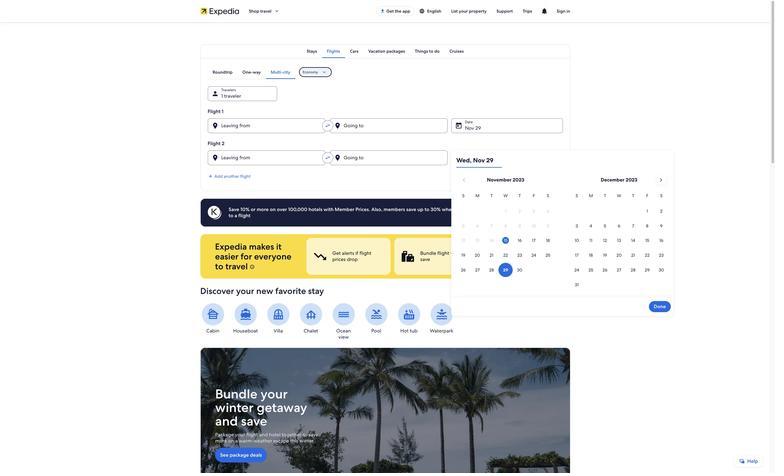 Task type: vqa. For each thing, say whether or not it's contained in the screenshot.


Task type: describe. For each thing, give the bounding box(es) containing it.
2 20 button from the left
[[613, 248, 627, 263]]

17 for left 17 button
[[532, 238, 536, 244]]

2 16 button from the left
[[655, 234, 669, 248]]

hot tub
[[401, 328, 418, 334]]

2 23 from the left
[[660, 253, 664, 258]]

flight right another
[[240, 174, 251, 179]]

1 22 button from the left
[[499, 248, 513, 263]]

previous month image
[[461, 176, 468, 184]]

way
[[253, 69, 261, 75]]

4 t from the left
[[633, 193, 635, 199]]

add
[[466, 206, 475, 213]]

december
[[601, 177, 625, 183]]

1 t from the left
[[491, 193, 493, 199]]

2 26 button from the left
[[598, 263, 613, 277]]

wed, nov 29
[[457, 156, 494, 164]]

expedia
[[215, 241, 247, 252]]

get the app link
[[376, 6, 415, 16]]

24 inside november 2023 element
[[532, 253, 537, 258]]

stay
[[308, 286, 324, 297]]

30 button inside december 2023 element
[[655, 263, 669, 277]]

waterpark
[[430, 328, 454, 334]]

2 28 button from the left
[[627, 263, 641, 277]]

getaway
[[257, 400, 307, 417]]

3 button
[[570, 219, 584, 233]]

0 horizontal spatial 2
[[222, 140, 225, 147]]

earn airline miles and one key rewards
[[509, 250, 556, 263]]

14 button
[[627, 234, 641, 248]]

8 button
[[641, 219, 655, 233]]

19 button inside november 2023 element
[[457, 248, 471, 263]]

20 inside december 2023 element
[[617, 253, 622, 258]]

29 button
[[641, 263, 655, 277]]

multi-city
[[271, 69, 291, 75]]

18 inside december 2023 element
[[589, 253, 593, 258]]

1 23 from the left
[[518, 253, 522, 258]]

1 15 button from the left
[[499, 234, 513, 248]]

cars
[[350, 48, 359, 54]]

bundle your winter getaway and save package your flight and hotel together to save more on a warm-weather escape this winter.
[[215, 386, 318, 445]]

3 out of 3 element
[[483, 238, 567, 275]]

0 horizontal spatial 17 button
[[527, 234, 541, 248]]

winter
[[215, 400, 254, 417]]

hotel inside bundle flight + hotel to save
[[455, 250, 466, 257]]

2 19 button from the left
[[598, 248, 613, 263]]

2 21 button from the left
[[627, 248, 641, 263]]

earn
[[509, 250, 518, 257]]

do
[[435, 48, 440, 54]]

3 t from the left
[[604, 193, 607, 199]]

flight for flight 1
[[208, 108, 221, 115]]

houseboat button
[[233, 304, 258, 334]]

support link
[[492, 6, 518, 17]]

pool button
[[364, 304, 389, 334]]

f for december 2023
[[647, 193, 649, 199]]

swap origin and destination values image for 1
[[325, 123, 331, 129]]

26 for second '26' button from the right
[[461, 268, 466, 273]]

more inside 'bundle your winter getaway and save package your flight and hotel together to save more on a warm-weather escape this winter.'
[[215, 438, 227, 445]]

1 traveler button
[[208, 86, 277, 101]]

on inside 'bundle your winter getaway and save package your flight and hotel together to save more on a warm-weather escape this winter.'
[[228, 438, 234, 445]]

also,
[[372, 206, 383, 213]]

+
[[451, 250, 454, 257]]

to left 10% at the left top of page
[[229, 213, 234, 219]]

more inside the save 10% or more on over 100,000 hotels with member prices. also, members save up to 30% when you add a hotel to a flight
[[257, 206, 269, 213]]

stays link
[[302, 44, 322, 58]]

tab list containing roundtrip
[[208, 65, 295, 79]]

hotels
[[309, 206, 323, 213]]

application inside bundle your winter getaway and save main content
[[457, 173, 669, 293]]

members
[[384, 206, 405, 213]]

10 button
[[570, 234, 584, 248]]

everyone
[[254, 251, 292, 262]]

november 2023 element
[[457, 193, 555, 278]]

chalet
[[304, 328, 318, 334]]

next month image
[[658, 176, 665, 184]]

ocean
[[337, 328, 351, 334]]

18 inside november 2023 element
[[546, 238, 550, 244]]

0 vertical spatial 25 button
[[541, 248, 555, 263]]

2 vertical spatial and
[[259, 432, 268, 438]]

4 button
[[584, 219, 598, 233]]

20 inside november 2023 element
[[475, 253, 480, 258]]

3 s from the left
[[576, 193, 578, 199]]

1 23 button from the left
[[513, 248, 527, 263]]

drop
[[347, 256, 358, 263]]

one-way
[[243, 69, 261, 75]]

6
[[618, 223, 621, 229]]

things to do
[[415, 48, 440, 54]]

cabin button
[[200, 304, 226, 334]]

vacation packages link
[[364, 44, 410, 58]]

save inside the save 10% or more on over 100,000 hotels with member prices. also, members save up to 30% when you add a hotel to a flight
[[407, 206, 417, 213]]

11
[[590, 238, 593, 244]]

weather
[[254, 438, 272, 445]]

1 horizontal spatial 17 button
[[570, 248, 584, 263]]

7
[[633, 223, 635, 229]]

this
[[290, 438, 298, 445]]

xsmall image
[[250, 265, 255, 270]]

13 button
[[613, 234, 627, 248]]

winter.
[[299, 438, 315, 445]]

small image
[[419, 8, 425, 14]]

1 traveler
[[221, 93, 241, 99]]

travel sale activities deals image
[[200, 348, 571, 474]]

flights
[[327, 48, 340, 54]]

27 for 1st '27' button from the right
[[617, 268, 622, 273]]

flight 1
[[208, 108, 224, 115]]

2 inside button
[[661, 209, 663, 214]]

19 inside december 2023 element
[[603, 253, 607, 258]]

16 for second 16 button from left
[[660, 238, 664, 244]]

shop
[[249, 8, 259, 14]]

on inside the save 10% or more on over 100,000 hotels with member prices. also, members save up to 30% when you add a hotel to a flight
[[270, 206, 276, 213]]

bundle for flight
[[420, 250, 436, 257]]

tub
[[410, 328, 418, 334]]

get for get alerts if flight prices drop
[[332, 250, 341, 257]]

w for november
[[504, 193, 508, 199]]

add another flight
[[215, 174, 251, 179]]

save inside bundle flight + hotel to save
[[420, 256, 430, 263]]

if
[[356, 250, 358, 257]]

5
[[604, 223, 607, 229]]

deals
[[250, 452, 262, 459]]

27 for first '27' button
[[476, 268, 480, 273]]

villa
[[274, 328, 283, 334]]

expedia logo image
[[200, 7, 239, 15]]

miles
[[535, 250, 546, 257]]

november 2023
[[487, 177, 525, 183]]

bundle your winter getaway and save main content
[[0, 22, 771, 474]]

flight for flight 2
[[208, 140, 221, 147]]

prices
[[332, 256, 346, 263]]

wed,
[[457, 156, 472, 164]]

3
[[576, 223, 578, 229]]

2 27 button from the left
[[613, 263, 627, 277]]

hotel inside the save 10% or more on over 100,000 hotels with member prices. also, members save up to 30% when you add a hotel to a flight
[[479, 206, 491, 213]]

28 inside december 2023 element
[[631, 268, 636, 273]]

1 button
[[641, 204, 655, 218]]

16 for second 16 button from right
[[518, 238, 522, 244]]

cars link
[[345, 44, 364, 58]]

roundtrip link
[[208, 65, 238, 79]]

or
[[251, 206, 256, 213]]

22 inside december 2023 element
[[645, 253, 650, 258]]

to right up
[[425, 206, 430, 213]]

25 for "25" button to the top
[[546, 253, 551, 258]]

to inside expedia makes it easier for everyone to travel
[[215, 261, 224, 272]]

2023 for november 2023
[[513, 177, 525, 183]]

pool
[[372, 328, 381, 334]]

2 out of 3 element
[[395, 238, 479, 275]]

w for december
[[617, 193, 622, 199]]

shop travel
[[249, 8, 272, 14]]

2 button
[[655, 204, 669, 218]]

29 inside december 2023 element
[[645, 268, 650, 273]]

december 2023
[[601, 177, 638, 183]]

trailing image
[[274, 8, 280, 14]]

0 horizontal spatial 18 button
[[541, 234, 555, 248]]

1 26 button from the left
[[457, 263, 471, 277]]

property
[[469, 8, 487, 14]]

save up warm-
[[241, 413, 267, 430]]

17 for 17 button to the right
[[575, 253, 579, 258]]

bundle for your
[[215, 386, 258, 403]]

4 s from the left
[[661, 193, 663, 199]]

m for december 2023
[[589, 193, 593, 199]]

15 inside december 2023 element
[[646, 238, 650, 244]]

november
[[487, 177, 512, 183]]

economy button
[[299, 67, 332, 77]]

save right the this on the left of the page
[[309, 432, 318, 438]]

31
[[575, 282, 579, 288]]

22 inside november 2023 element
[[504, 253, 508, 258]]

nov for first nov 29 button from the top of the bundle your winter getaway and save main content
[[465, 125, 475, 131]]

100,000
[[288, 206, 308, 213]]

1 horizontal spatial 18 button
[[584, 248, 598, 263]]

24 inside december 2023 element
[[575, 268, 580, 273]]

15 inside today element
[[504, 238, 508, 244]]

medium image
[[208, 174, 213, 179]]

list
[[452, 8, 458, 14]]

flight inside the save 10% or more on over 100,000 hotels with member prices. also, members save up to 30% when you add a hotel to a flight
[[239, 213, 251, 219]]

escape
[[273, 438, 289, 445]]

warm-
[[239, 438, 254, 445]]

the
[[395, 8, 402, 14]]



Task type: locate. For each thing, give the bounding box(es) containing it.
1 flight from the top
[[208, 108, 221, 115]]

1 vertical spatial swap origin and destination values image
[[325, 155, 331, 161]]

1 22 from the left
[[504, 253, 508, 258]]

2 27 from the left
[[617, 268, 622, 273]]

1 26 from the left
[[461, 268, 466, 273]]

1 horizontal spatial 20
[[617, 253, 622, 258]]

14
[[632, 238, 636, 244]]

get right download the app button "icon" on the left top of the page
[[387, 8, 394, 14]]

f inside december 2023 element
[[647, 193, 649, 199]]

1 21 button from the left
[[485, 248, 499, 263]]

tab list
[[200, 44, 571, 58], [208, 65, 295, 79]]

1 vertical spatial bundle
[[215, 386, 258, 403]]

0 horizontal spatial and
[[215, 413, 238, 430]]

1 30 from the left
[[517, 268, 523, 273]]

24 button
[[527, 248, 541, 263], [570, 263, 584, 277]]

1 inside button
[[647, 209, 649, 214]]

1 vertical spatial 2
[[661, 209, 663, 214]]

more up see
[[215, 438, 227, 445]]

17 inside november 2023 element
[[532, 238, 536, 244]]

16 down 9 button
[[660, 238, 664, 244]]

1 left traveler
[[221, 93, 223, 99]]

2 21 from the left
[[632, 253, 636, 258]]

on left warm-
[[228, 438, 234, 445]]

18 button down 11 button
[[584, 248, 598, 263]]

2 swap origin and destination values image from the top
[[325, 155, 331, 161]]

2 22 from the left
[[645, 253, 650, 258]]

1 horizontal spatial travel
[[260, 8, 272, 14]]

27
[[476, 268, 480, 273], [617, 268, 622, 273]]

1 horizontal spatial 16
[[660, 238, 664, 244]]

22 up the 29 button
[[645, 253, 650, 258]]

flight left +
[[438, 250, 449, 257]]

2 s from the left
[[547, 193, 550, 199]]

1 horizontal spatial 21 button
[[627, 248, 641, 263]]

29
[[476, 125, 481, 131], [487, 156, 494, 164], [476, 157, 481, 164], [645, 268, 650, 273]]

get the app
[[387, 8, 411, 14]]

1 f from the left
[[533, 193, 535, 199]]

t down november
[[491, 193, 493, 199]]

on left over
[[270, 206, 276, 213]]

a left warm-
[[235, 438, 238, 445]]

16 right today element
[[518, 238, 522, 244]]

1 horizontal spatial bundle
[[420, 250, 436, 257]]

20 button right +
[[471, 248, 485, 263]]

0 horizontal spatial hotel
[[269, 432, 281, 438]]

1 horizontal spatial 23
[[660, 253, 664, 258]]

vacation packages
[[369, 48, 405, 54]]

more right or
[[257, 206, 269, 213]]

member
[[335, 206, 355, 213]]

download the app button image
[[380, 9, 385, 14]]

save left up
[[407, 206, 417, 213]]

0 vertical spatial tab list
[[200, 44, 571, 58]]

traveler
[[224, 93, 241, 99]]

0 vertical spatial 17 button
[[527, 234, 541, 248]]

f inside november 2023 element
[[533, 193, 535, 199]]

2 w from the left
[[617, 193, 622, 199]]

1 inside dropdown button
[[221, 93, 223, 99]]

1 vertical spatial 17 button
[[570, 248, 584, 263]]

1 horizontal spatial 24 button
[[570, 263, 584, 277]]

to inside tab list
[[429, 48, 434, 54]]

1 28 from the left
[[490, 268, 494, 273]]

1 vertical spatial 24
[[575, 268, 580, 273]]

1 horizontal spatial 21
[[632, 253, 636, 258]]

view
[[339, 334, 349, 341]]

1 for 1 traveler
[[221, 93, 223, 99]]

1 horizontal spatial w
[[617, 193, 622, 199]]

26 button down bundle flight + hotel to save
[[457, 263, 471, 277]]

to inside bundle flight + hotel to save
[[468, 250, 472, 257]]

makes
[[249, 241, 274, 252]]

0 horizontal spatial 27
[[476, 268, 480, 273]]

2 30 button from the left
[[655, 263, 669, 277]]

easier
[[215, 251, 239, 262]]

0 vertical spatial swap origin and destination values image
[[325, 123, 331, 129]]

1 16 from the left
[[518, 238, 522, 244]]

0 horizontal spatial w
[[504, 193, 508, 199]]

1 vertical spatial hotel
[[455, 250, 466, 257]]

hotel inside 'bundle your winter getaway and save package your flight and hotel together to save more on a warm-weather escape this winter.'
[[269, 432, 281, 438]]

1 horizontal spatial 26 button
[[598, 263, 613, 277]]

travel left xsmall icon
[[226, 261, 248, 272]]

and right miles
[[547, 250, 556, 257]]

30 inside november 2023 element
[[517, 268, 523, 273]]

16 button down 9 button
[[655, 234, 669, 248]]

21 button left earn on the bottom of the page
[[485, 248, 499, 263]]

together
[[282, 432, 302, 438]]

7 button
[[627, 219, 641, 233]]

0 vertical spatial nov 29
[[465, 125, 481, 131]]

1 20 from the left
[[475, 253, 480, 258]]

20 button
[[471, 248, 485, 263], [613, 248, 627, 263]]

1 2023 from the left
[[513, 177, 525, 183]]

0 vertical spatial 2
[[222, 140, 225, 147]]

get for get the app
[[387, 8, 394, 14]]

1 nov 29 button from the top
[[452, 118, 563, 133]]

25 for bottommost "25" button
[[589, 268, 594, 273]]

26 down bundle flight + hotel to save
[[461, 268, 466, 273]]

0 horizontal spatial 25
[[546, 253, 551, 258]]

0 horizontal spatial bundle
[[215, 386, 258, 403]]

roundtrip
[[213, 69, 233, 75]]

english
[[427, 8, 442, 14]]

0 vertical spatial 18
[[546, 238, 550, 244]]

28
[[490, 268, 494, 273], [631, 268, 636, 273]]

26 inside december 2023 element
[[603, 268, 608, 273]]

alerts
[[342, 250, 354, 257]]

30 down key
[[517, 268, 523, 273]]

1 vertical spatial flight
[[208, 140, 221, 147]]

flight 2
[[208, 140, 225, 147]]

26 button down 12 button
[[598, 263, 613, 277]]

airline
[[520, 250, 533, 257]]

28 button
[[485, 263, 499, 277], [627, 263, 641, 277]]

0 horizontal spatial 26
[[461, 268, 466, 273]]

12 button
[[598, 234, 613, 248]]

1 vertical spatial 17
[[575, 253, 579, 258]]

package
[[215, 432, 234, 438]]

16 button right today element
[[513, 234, 527, 248]]

0 vertical spatial get
[[387, 8, 394, 14]]

application
[[457, 173, 669, 293]]

1 w from the left
[[504, 193, 508, 199]]

flight inside bundle flight + hotel to save
[[438, 250, 449, 257]]

0 horizontal spatial 18
[[546, 238, 550, 244]]

a right add
[[476, 206, 478, 213]]

2
[[222, 140, 225, 147], [661, 209, 663, 214]]

21 inside november 2023 element
[[490, 253, 494, 258]]

2023 right november
[[513, 177, 525, 183]]

multi-
[[271, 69, 283, 75]]

31 button
[[570, 278, 584, 292]]

2 m from the left
[[589, 193, 593, 199]]

a left 10% at the left top of page
[[235, 213, 237, 219]]

1 27 button from the left
[[471, 263, 485, 277]]

hotel left together
[[269, 432, 281, 438]]

stays
[[307, 48, 317, 54]]

nov 29 for 1st nov 29 button from the bottom of the bundle your winter getaway and save main content
[[465, 157, 481, 164]]

sign in button
[[552, 4, 576, 19]]

1 horizontal spatial 23 button
[[655, 248, 669, 263]]

0 vertical spatial 17
[[532, 238, 536, 244]]

tab list containing stays
[[200, 44, 571, 58]]

communication center icon image
[[541, 7, 548, 15]]

25 inside december 2023 element
[[589, 268, 594, 273]]

more
[[257, 206, 269, 213], [215, 438, 227, 445]]

bundle inside 'bundle your winter getaway and save package your flight and hotel together to save more on a warm-weather escape this winter.'
[[215, 386, 258, 403]]

19 down 12
[[603, 253, 607, 258]]

1 horizontal spatial hotel
[[455, 250, 466, 257]]

2 20 from the left
[[617, 253, 622, 258]]

17 down the "10"
[[575, 253, 579, 258]]

21 left earn on the bottom of the page
[[490, 253, 494, 258]]

t
[[491, 193, 493, 199], [519, 193, 521, 199], [604, 193, 607, 199], [633, 193, 635, 199]]

1
[[221, 93, 223, 99], [222, 108, 224, 115], [647, 209, 649, 214]]

0 horizontal spatial 21 button
[[485, 248, 499, 263]]

25
[[546, 253, 551, 258], [589, 268, 594, 273]]

1 down 1 traveler
[[222, 108, 224, 115]]

1 swap origin and destination values image from the top
[[325, 123, 331, 129]]

1 vertical spatial travel
[[226, 261, 248, 272]]

1 horizontal spatial 20 button
[[613, 248, 627, 263]]

1 horizontal spatial 30 button
[[655, 263, 669, 277]]

discover your new favorite stay
[[200, 286, 324, 297]]

1 30 button from the left
[[513, 263, 527, 277]]

1 horizontal spatial 28
[[631, 268, 636, 273]]

22 button up the 29 button
[[641, 248, 655, 263]]

on
[[270, 206, 276, 213], [228, 438, 234, 445]]

1 horizontal spatial 28 button
[[627, 263, 641, 277]]

chalet button
[[299, 304, 324, 334]]

19 right +
[[462, 253, 466, 258]]

0 horizontal spatial 19 button
[[457, 248, 471, 263]]

2 flight from the top
[[208, 140, 221, 147]]

28 inside november 2023 element
[[490, 268, 494, 273]]

flight
[[208, 108, 221, 115], [208, 140, 221, 147]]

save
[[229, 206, 239, 213]]

hotel
[[479, 206, 491, 213], [455, 250, 466, 257], [269, 432, 281, 438]]

8
[[647, 223, 649, 229]]

0 vertical spatial flight
[[208, 108, 221, 115]]

25 button up 31 button
[[584, 263, 598, 277]]

2 nov 29 button from the top
[[452, 151, 563, 165]]

get left alerts
[[332, 250, 341, 257]]

1 vertical spatial 1
[[222, 108, 224, 115]]

bundle
[[420, 250, 436, 257], [215, 386, 258, 403]]

0 horizontal spatial 2023
[[513, 177, 525, 183]]

w inside december 2023 element
[[617, 193, 622, 199]]

25 button right airline
[[541, 248, 555, 263]]

19 button
[[457, 248, 471, 263], [598, 248, 613, 263]]

1 vertical spatial and
[[215, 413, 238, 430]]

travel inside dropdown button
[[260, 8, 272, 14]]

2 vertical spatial 1
[[647, 209, 649, 214]]

swap origin and destination values image for 2
[[325, 155, 331, 161]]

a inside 'bundle your winter getaway and save package your flight and hotel together to save more on a warm-weather escape this winter.'
[[235, 438, 238, 445]]

your for discover
[[236, 286, 254, 297]]

2 f from the left
[[647, 193, 649, 199]]

w down december 2023
[[617, 193, 622, 199]]

20 right +
[[475, 253, 480, 258]]

20 down 13
[[617, 253, 622, 258]]

2 horizontal spatial hotel
[[479, 206, 491, 213]]

and right warm-
[[259, 432, 268, 438]]

1 horizontal spatial 19 button
[[598, 248, 613, 263]]

m
[[476, 193, 480, 199], [589, 193, 593, 199]]

26 down 12
[[603, 268, 608, 273]]

2023 for december 2023
[[626, 177, 638, 183]]

new
[[256, 286, 273, 297]]

9
[[661, 223, 663, 229]]

26
[[461, 268, 466, 273], [603, 268, 608, 273]]

0 horizontal spatial 25 button
[[541, 248, 555, 263]]

25 inside november 2023 element
[[546, 253, 551, 258]]

m for november 2023
[[476, 193, 480, 199]]

30 inside december 2023 element
[[659, 268, 665, 273]]

18 down 11
[[589, 253, 593, 258]]

2 vertical spatial hotel
[[269, 432, 281, 438]]

1 28 button from the left
[[485, 263, 499, 277]]

19 button down 12 button
[[598, 248, 613, 263]]

when
[[442, 206, 455, 213]]

0 horizontal spatial 20
[[475, 253, 480, 258]]

and up package
[[215, 413, 238, 430]]

2 nov 29 from the top
[[465, 157, 481, 164]]

0 horizontal spatial travel
[[226, 261, 248, 272]]

25 right airline
[[546, 253, 551, 258]]

1 16 button from the left
[[513, 234, 527, 248]]

0 horizontal spatial 15
[[504, 238, 508, 244]]

see
[[220, 452, 229, 459]]

flight inside 'bundle your winter getaway and save package your flight and hotel together to save more on a warm-weather escape this winter.'
[[246, 432, 258, 438]]

15 button right 14
[[641, 234, 655, 248]]

0 vertical spatial and
[[547, 250, 556, 257]]

trips link
[[518, 6, 537, 17]]

get inside get alerts if flight prices drop
[[332, 250, 341, 257]]

0 vertical spatial 24 button
[[527, 248, 541, 263]]

city
[[283, 69, 291, 75]]

2023 right december
[[626, 177, 638, 183]]

flight up 'deals'
[[246, 432, 258, 438]]

1 horizontal spatial more
[[257, 206, 269, 213]]

27 inside december 2023 element
[[617, 268, 622, 273]]

2 2023 from the left
[[626, 177, 638, 183]]

2 16 from the left
[[660, 238, 664, 244]]

22 left earn on the bottom of the page
[[504, 253, 508, 258]]

sign in
[[557, 8, 571, 14]]

to down expedia
[[215, 261, 224, 272]]

0 horizontal spatial 21
[[490, 253, 494, 258]]

f for november 2023
[[533, 193, 535, 199]]

26 for first '26' button from right
[[603, 268, 608, 273]]

21 button down 14 button
[[627, 248, 641, 263]]

2 15 button from the left
[[641, 234, 655, 248]]

travel inside expedia makes it easier for everyone to travel
[[226, 261, 248, 272]]

0 horizontal spatial 19
[[462, 253, 466, 258]]

25 down 11
[[589, 268, 594, 273]]

1 21 from the left
[[490, 253, 494, 258]]

nov for 1st nov 29 button from the bottom of the bundle your winter getaway and save main content
[[465, 157, 475, 164]]

16 inside december 2023 element
[[660, 238, 664, 244]]

0 horizontal spatial 26 button
[[457, 263, 471, 277]]

16 inside november 2023 element
[[518, 238, 522, 244]]

17 inside december 2023 element
[[575, 253, 579, 258]]

1 19 button from the left
[[457, 248, 471, 263]]

1 m from the left
[[476, 193, 480, 199]]

1 horizontal spatial 22
[[645, 253, 650, 258]]

15 button up earn on the bottom of the page
[[499, 234, 513, 248]]

list your property link
[[447, 6, 492, 17]]

with
[[324, 206, 334, 213]]

0 vertical spatial 1
[[221, 93, 223, 99]]

save left +
[[420, 256, 430, 263]]

0 horizontal spatial 16
[[518, 238, 522, 244]]

1 s from the left
[[463, 193, 465, 199]]

to right the this on the left of the page
[[303, 432, 307, 438]]

17 up miles
[[532, 238, 536, 244]]

4
[[590, 223, 593, 229]]

things to do link
[[410, 44, 445, 58]]

0 horizontal spatial 23
[[518, 253, 522, 258]]

17 button up miles
[[527, 234, 541, 248]]

1 19 from the left
[[462, 253, 466, 258]]

1 horizontal spatial 16 button
[[655, 234, 669, 248]]

to inside 'bundle your winter getaway and save package your flight and hotel together to save more on a warm-weather escape this winter.'
[[303, 432, 307, 438]]

0 horizontal spatial 27 button
[[471, 263, 485, 277]]

27 inside november 2023 element
[[476, 268, 480, 273]]

cruises
[[450, 48, 464, 54]]

1 horizontal spatial 27 button
[[613, 263, 627, 277]]

expedia makes it easier for everyone to travel
[[215, 241, 292, 272]]

application containing november 2023
[[457, 173, 669, 293]]

1 nov 29 from the top
[[465, 125, 481, 131]]

1 left 2 button at right
[[647, 209, 649, 214]]

t down the november 2023
[[519, 193, 521, 199]]

flight inside get alerts if flight prices drop
[[360, 250, 371, 257]]

0 horizontal spatial 24
[[532, 253, 537, 258]]

0 horizontal spatial 22
[[504, 253, 508, 258]]

cabin
[[207, 328, 220, 334]]

see package deals
[[220, 452, 262, 459]]

1 vertical spatial tab list
[[208, 65, 295, 79]]

1 horizontal spatial 22 button
[[641, 248, 655, 263]]

30 button inside november 2023 element
[[513, 263, 527, 277]]

w down the november 2023
[[504, 193, 508, 199]]

2 t from the left
[[519, 193, 521, 199]]

0 horizontal spatial 30 button
[[513, 263, 527, 277]]

1 horizontal spatial f
[[647, 193, 649, 199]]

see package deals link
[[215, 448, 267, 463]]

18 button up miles
[[541, 234, 555, 248]]

1 horizontal spatial 30
[[659, 268, 665, 273]]

over
[[277, 206, 287, 213]]

1 vertical spatial 18
[[589, 253, 593, 258]]

t down december 2023
[[633, 193, 635, 199]]

1 15 from the left
[[504, 238, 508, 244]]

1 vertical spatial 24 button
[[570, 263, 584, 277]]

hotel right add
[[479, 206, 491, 213]]

19 inside november 2023 element
[[462, 253, 466, 258]]

flight right if
[[360, 250, 371, 257]]

22 button
[[499, 248, 513, 263], [641, 248, 655, 263]]

t down december
[[604, 193, 607, 199]]

30%
[[431, 206, 441, 213]]

0 vertical spatial on
[[270, 206, 276, 213]]

1 horizontal spatial get
[[387, 8, 394, 14]]

bundle inside bundle flight + hotel to save
[[420, 250, 436, 257]]

2 26 from the left
[[603, 268, 608, 273]]

your for list
[[459, 8, 468, 14]]

english button
[[415, 6, 447, 17]]

hot tub button
[[397, 304, 422, 334]]

18 button
[[541, 234, 555, 248], [584, 248, 598, 263]]

2 horizontal spatial and
[[547, 250, 556, 257]]

1 vertical spatial nov 29 button
[[452, 151, 563, 165]]

0 vertical spatial bundle
[[420, 250, 436, 257]]

1 27 from the left
[[476, 268, 480, 273]]

1 20 button from the left
[[471, 248, 485, 263]]

26 inside november 2023 element
[[461, 268, 466, 273]]

done button
[[649, 301, 671, 312]]

vacation
[[369, 48, 386, 54]]

2 28 from the left
[[631, 268, 636, 273]]

21 down 14
[[632, 253, 636, 258]]

2 15 from the left
[[646, 238, 650, 244]]

2 22 button from the left
[[641, 248, 655, 263]]

hotel right +
[[455, 250, 466, 257]]

22 button down today element
[[499, 248, 513, 263]]

30 right the 29 button
[[659, 268, 665, 273]]

1 horizontal spatial 25 button
[[584, 263, 598, 277]]

2 23 button from the left
[[655, 248, 669, 263]]

w inside november 2023 element
[[504, 193, 508, 199]]

app
[[403, 8, 411, 14]]

december 2023 element
[[570, 193, 669, 293]]

0 horizontal spatial 28
[[490, 268, 494, 273]]

18 up the rewards
[[546, 238, 550, 244]]

today element
[[503, 237, 509, 244]]

swap origin and destination values image
[[325, 123, 331, 129], [325, 155, 331, 161]]

2 30 from the left
[[659, 268, 665, 273]]

23 button
[[513, 248, 527, 263], [655, 248, 669, 263]]

1 for 1
[[647, 209, 649, 214]]

0 horizontal spatial 24 button
[[527, 248, 541, 263]]

1 horizontal spatial 2
[[661, 209, 663, 214]]

1 vertical spatial 25 button
[[584, 263, 598, 277]]

flight left or
[[239, 213, 251, 219]]

flights link
[[322, 44, 345, 58]]

20 button down the 13 'button'
[[613, 248, 627, 263]]

1 out of 3 element
[[307, 238, 391, 275]]

2 19 from the left
[[603, 253, 607, 258]]

travel left trailing image
[[260, 8, 272, 14]]

you
[[456, 206, 465, 213]]

0 horizontal spatial 23 button
[[513, 248, 527, 263]]

0 horizontal spatial get
[[332, 250, 341, 257]]

17 button down '10' 'button'
[[570, 248, 584, 263]]

0 horizontal spatial on
[[228, 438, 234, 445]]

1 vertical spatial 18 button
[[584, 248, 598, 263]]

19 button right +
[[457, 248, 471, 263]]

0 vertical spatial travel
[[260, 8, 272, 14]]

your for bundle
[[261, 386, 288, 403]]

one-way link
[[238, 65, 266, 79]]

24
[[532, 253, 537, 258], [575, 268, 580, 273]]

0 vertical spatial nov 29 button
[[452, 118, 563, 133]]

and inside the earn airline miles and one key rewards
[[547, 250, 556, 257]]

nov 29 for first nov 29 button from the top of the bundle your winter getaway and save main content
[[465, 125, 481, 131]]

to left do
[[429, 48, 434, 54]]

21 inside december 2023 element
[[632, 253, 636, 258]]

0 horizontal spatial f
[[533, 193, 535, 199]]

0 vertical spatial hotel
[[479, 206, 491, 213]]

to right +
[[468, 250, 472, 257]]



